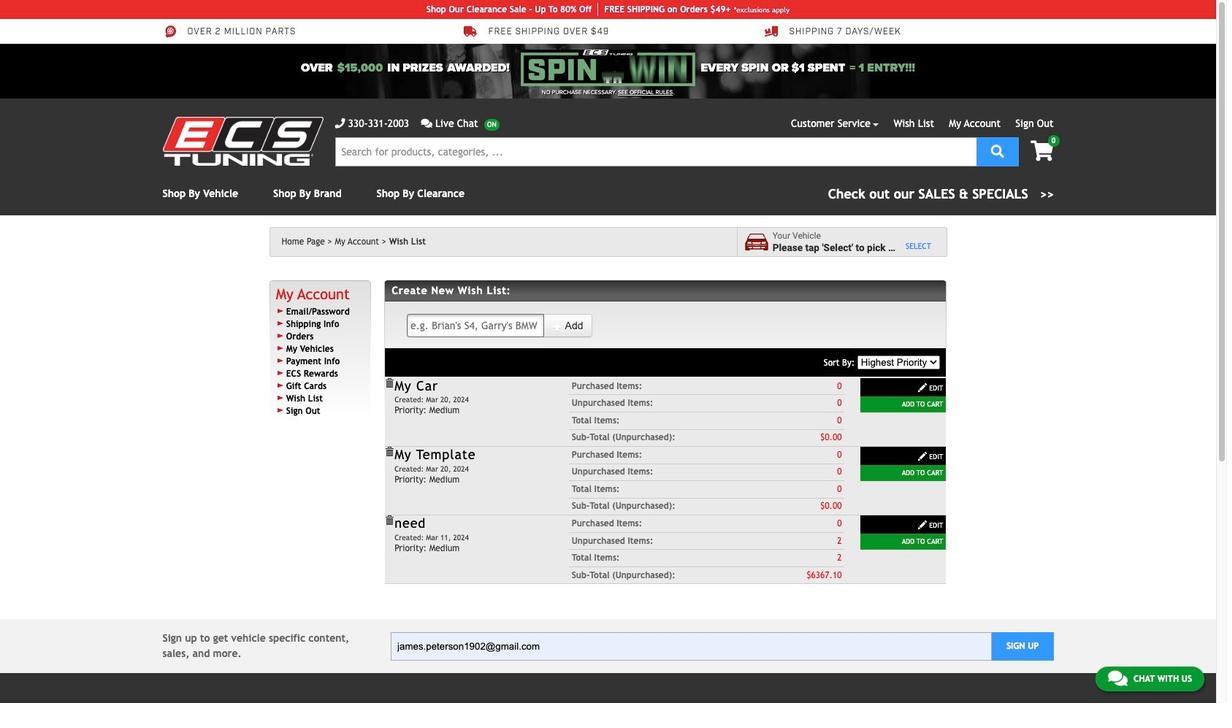 Task type: describe. For each thing, give the bounding box(es) containing it.
Email email field
[[391, 633, 992, 661]]

ecs tuning image
[[163, 117, 323, 166]]

delete image for third white image from the top
[[384, 516, 395, 526]]

ecs tuning 'spin to win' contest logo image
[[521, 50, 695, 86]]

search image
[[991, 144, 1005, 157]]

delete image for third white image from the bottom of the page
[[384, 378, 395, 389]]

1 vertical spatial comments image
[[1108, 670, 1128, 688]]



Task type: vqa. For each thing, say whether or not it's contained in the screenshot.
search image on the top of the page
yes



Task type: locate. For each thing, give the bounding box(es) containing it.
e.g. Brian's S4, Garry's BMW E92...etc text field
[[407, 314, 545, 338]]

1 delete image from the top
[[384, 378, 395, 389]]

phone image
[[335, 118, 345, 129]]

Search text field
[[335, 137, 977, 167]]

2 delete image from the top
[[384, 447, 395, 457]]

shopping cart image
[[1031, 141, 1054, 161]]

3 delete image from the top
[[384, 516, 395, 526]]

2 vertical spatial delete image
[[384, 516, 395, 526]]

2 white image from the top
[[918, 452, 928, 462]]

1 horizontal spatial comments image
[[1108, 670, 1128, 688]]

comments image
[[421, 118, 433, 129], [1108, 670, 1128, 688]]

1 vertical spatial delete image
[[384, 447, 395, 457]]

3 white image from the top
[[918, 520, 928, 531]]

2 vertical spatial white image
[[918, 520, 928, 531]]

delete image for 2nd white image from the top
[[384, 447, 395, 457]]

0 vertical spatial comments image
[[421, 118, 433, 129]]

0 vertical spatial white image
[[918, 383, 928, 393]]

delete image
[[384, 378, 395, 389], [384, 447, 395, 457], [384, 516, 395, 526]]

white image
[[553, 321, 563, 332]]

1 white image from the top
[[918, 383, 928, 393]]

white image
[[918, 383, 928, 393], [918, 452, 928, 462], [918, 520, 928, 531]]

1 vertical spatial white image
[[918, 452, 928, 462]]

0 horizontal spatial comments image
[[421, 118, 433, 129]]

0 vertical spatial delete image
[[384, 378, 395, 389]]



